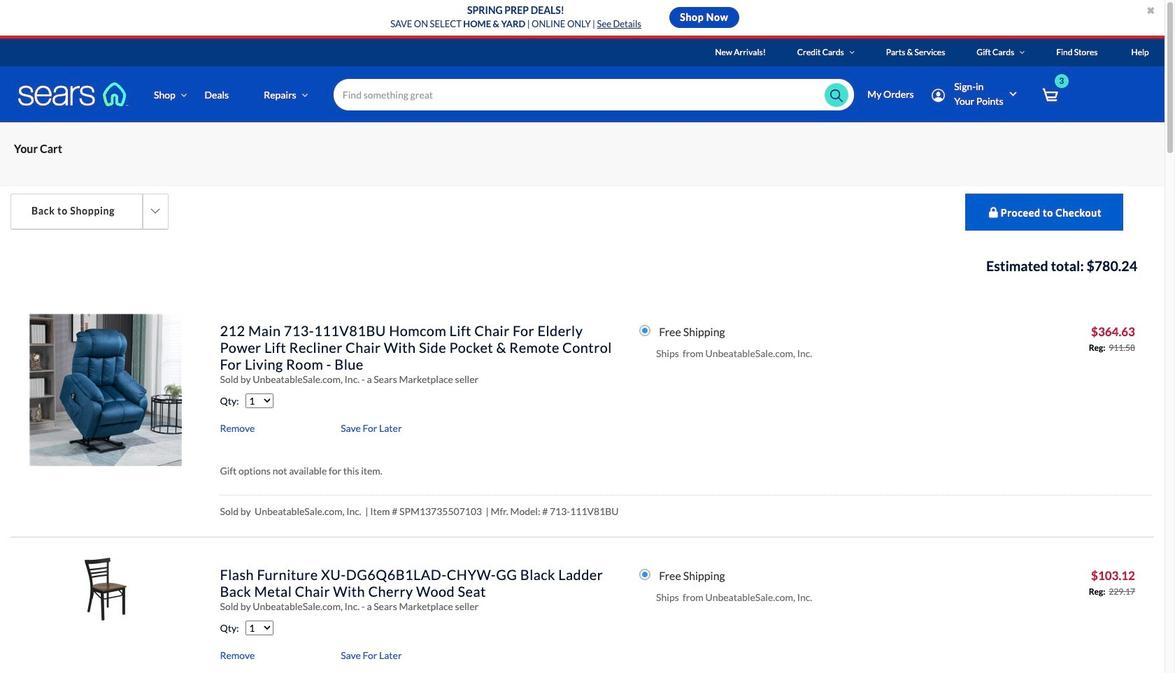 Task type: locate. For each thing, give the bounding box(es) containing it.
main content
[[0, 122, 1165, 674]]

Search text field
[[334, 79, 855, 111]]

view cart image
[[1043, 88, 1059, 103]]

2 horizontal spatial angle down image
[[1020, 48, 1025, 57]]

0 horizontal spatial angle down image
[[181, 90, 187, 100]]

banner
[[0, 38, 1176, 143]]

None radio
[[640, 570, 651, 581]]

None radio
[[640, 326, 651, 337]]

flash furniture xu-dg6q6b1lad-chyw-gg black ladder back metal chair with cherry wood seat image
[[74, 559, 137, 622]]

angle down image
[[1020, 48, 1025, 57], [181, 90, 187, 100], [302, 90, 308, 100]]

navigation
[[0, 122, 1165, 187]]



Task type: vqa. For each thing, say whether or not it's contained in the screenshot.
View Cart icon
yes



Task type: describe. For each thing, give the bounding box(es) containing it.
home image
[[17, 82, 129, 107]]

212 main 713-111v81bu homcom lift chair for elderly power lift recliner chair with side pocket & remote control for living room - blue image
[[29, 314, 182, 467]]

1 horizontal spatial angle down image
[[302, 90, 308, 100]]

angle down image
[[850, 48, 855, 57]]

settings image
[[932, 89, 945, 102]]



